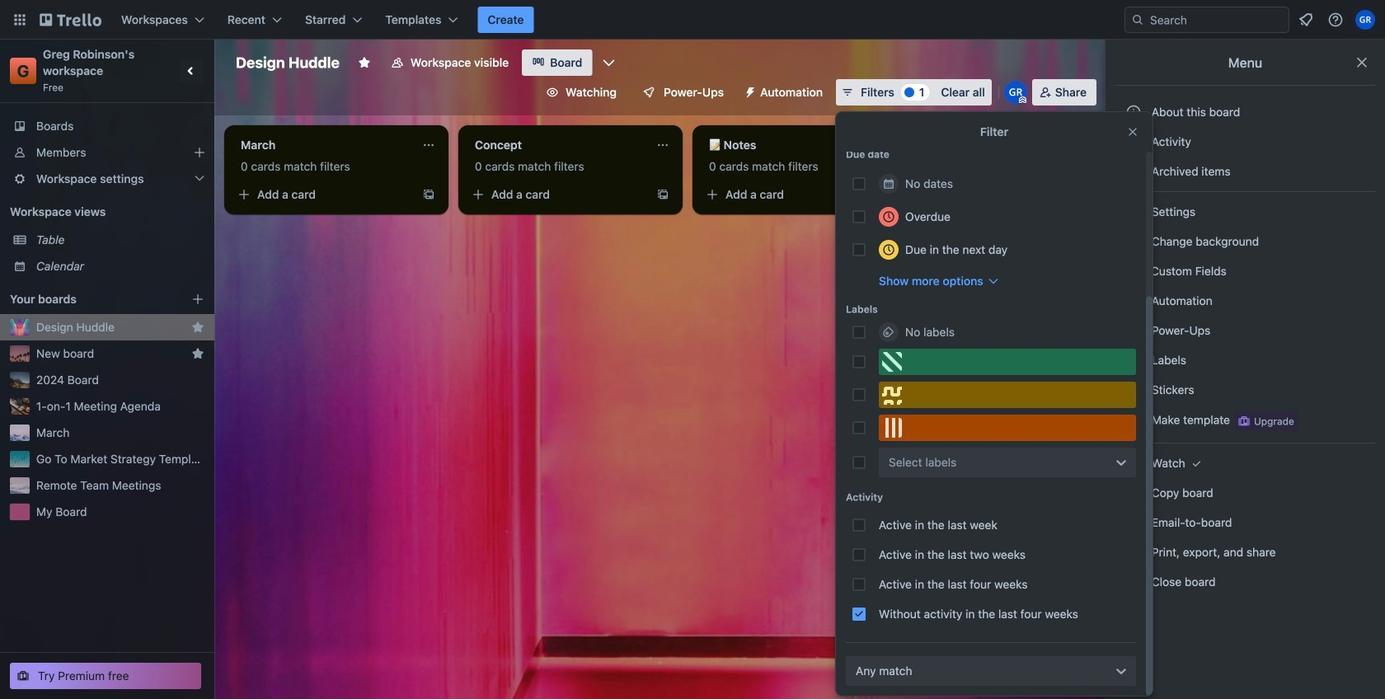 Task type: vqa. For each thing, say whether or not it's contained in the screenshot.
the topmost Starred Icon
yes



Task type: locate. For each thing, give the bounding box(es) containing it.
workspace navigation collapse icon image
[[180, 59, 203, 82]]

1 horizontal spatial greg robinson (gregrobinson96) image
[[1356, 10, 1376, 30]]

2 starred icon image from the top
[[191, 347, 205, 361]]

this member is an admin of this board. image
[[1019, 97, 1027, 104]]

1 create from template… image from the left
[[422, 188, 436, 201]]

Board name text field
[[228, 49, 348, 76]]

0 horizontal spatial greg robinson (gregrobinson96) image
[[1005, 81, 1028, 104]]

Search field
[[1145, 8, 1289, 31]]

open information menu image
[[1328, 12, 1345, 28]]

0 vertical spatial starred icon image
[[191, 321, 205, 334]]

sm image
[[1126, 293, 1143, 309], [1126, 352, 1143, 369], [1126, 382, 1143, 398], [1126, 455, 1143, 472], [1189, 455, 1206, 472], [1126, 485, 1143, 502], [1126, 515, 1143, 531], [1126, 544, 1143, 561], [1126, 574, 1143, 591]]

add board image
[[191, 293, 205, 306]]

create from template… image
[[422, 188, 436, 201], [657, 188, 670, 201], [891, 188, 904, 201]]

2 create from template… image from the left
[[657, 188, 670, 201]]

None text field
[[231, 132, 416, 158]]

customize views image
[[601, 54, 617, 71]]

sm image
[[738, 79, 761, 102], [1126, 134, 1143, 150], [1126, 163, 1143, 180], [1126, 204, 1143, 220], [1126, 323, 1143, 339], [1126, 412, 1143, 428]]

greg robinson (gregrobinson96) image inside primary "element"
[[1356, 10, 1376, 30]]

color: orange, title: none element
[[879, 415, 1137, 441]]

greg robinson (gregrobinson96) image
[[1356, 10, 1376, 30], [1005, 81, 1028, 104]]

your boards with 8 items element
[[10, 290, 167, 309]]

search image
[[1132, 13, 1145, 26]]

0 horizontal spatial create from template… image
[[422, 188, 436, 201]]

1 vertical spatial starred icon image
[[191, 347, 205, 361]]

0 vertical spatial greg robinson (gregrobinson96) image
[[1356, 10, 1376, 30]]

2 horizontal spatial create from template… image
[[891, 188, 904, 201]]

1 horizontal spatial create from template… image
[[657, 188, 670, 201]]

1 vertical spatial greg robinson (gregrobinson96) image
[[1005, 81, 1028, 104]]

None text field
[[700, 132, 884, 158]]

starred icon image
[[191, 321, 205, 334], [191, 347, 205, 361]]



Task type: describe. For each thing, give the bounding box(es) containing it.
primary element
[[0, 0, 1386, 40]]

3 create from template… image from the left
[[891, 188, 904, 201]]

color: green, title: none element
[[879, 349, 1137, 375]]

1 starred icon image from the top
[[191, 321, 205, 334]]

0 notifications image
[[1297, 10, 1317, 30]]

back to home image
[[40, 7, 101, 33]]

close popover image
[[1127, 125, 1140, 139]]

color: yellow, title: none element
[[879, 382, 1137, 408]]

star or unstar board image
[[358, 56, 371, 69]]



